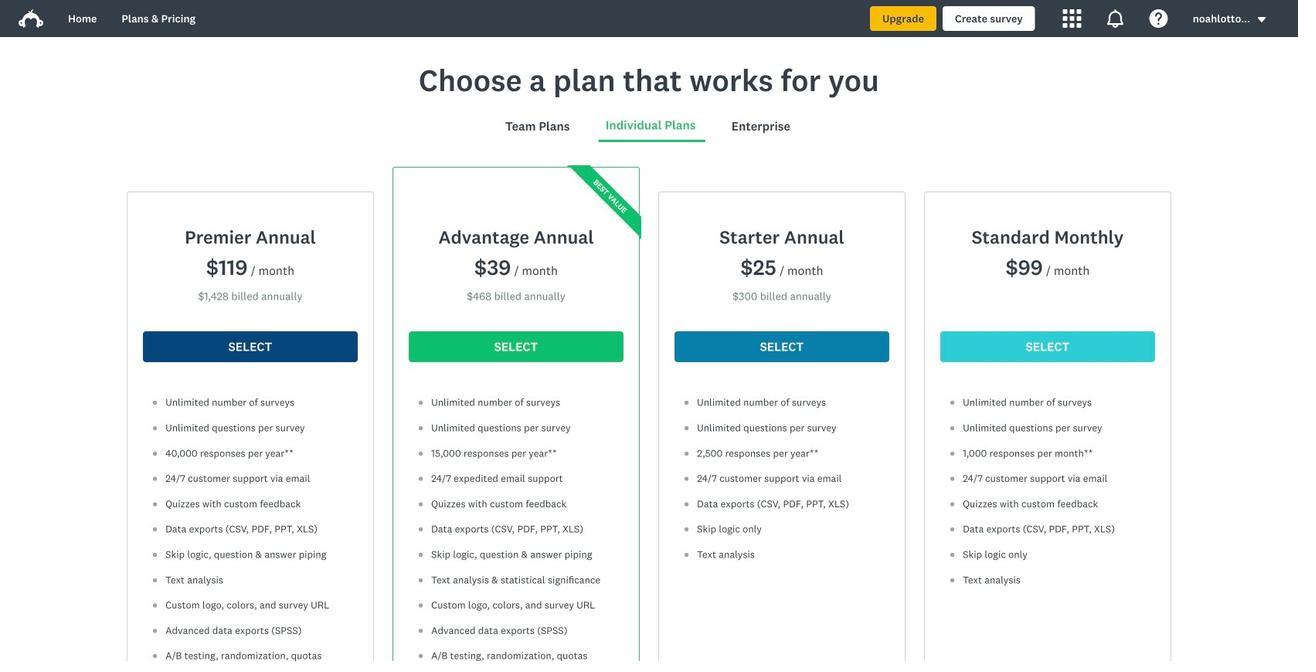 Task type: locate. For each thing, give the bounding box(es) containing it.
brand logo image
[[19, 6, 43, 31], [19, 9, 43, 28]]

products icon image
[[1063, 9, 1082, 28], [1063, 9, 1082, 28]]

dropdown arrow icon image
[[1256, 14, 1267, 25], [1258, 17, 1266, 22]]



Task type: describe. For each thing, give the bounding box(es) containing it.
2 brand logo image from the top
[[19, 9, 43, 28]]

1 brand logo image from the top
[[19, 6, 43, 31]]

notification center icon image
[[1106, 9, 1125, 28]]

help icon image
[[1150, 9, 1168, 28]]



Task type: vqa. For each thing, say whether or not it's contained in the screenshot.
2nd Brand logo from the bottom of the page
yes



